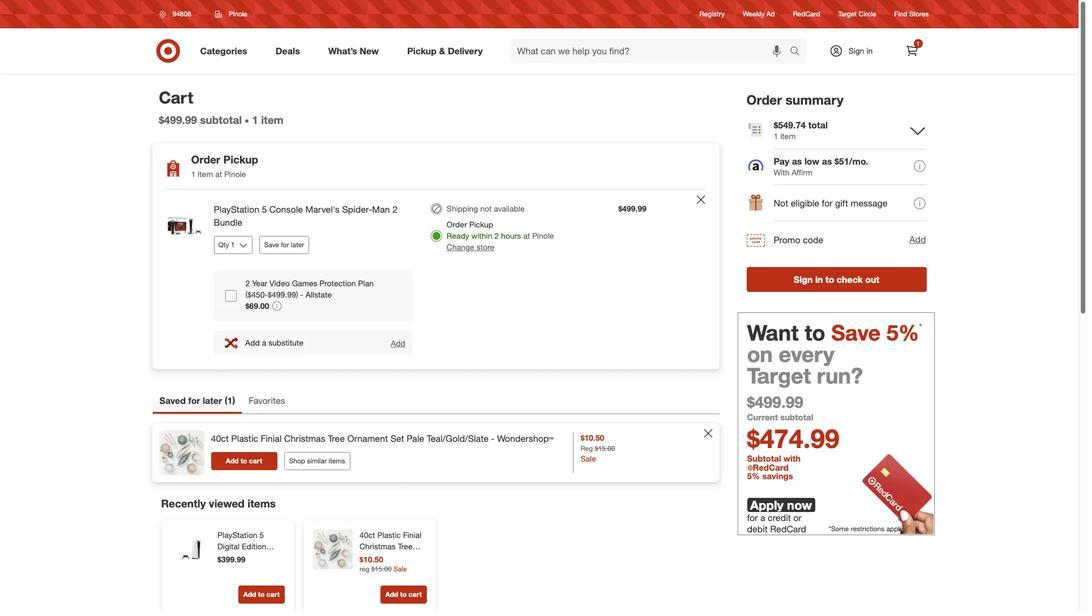 Task type: locate. For each thing, give the bounding box(es) containing it.
add to cart
[[226, 457, 262, 466], [385, 591, 422, 599]]

1 vertical spatial -
[[491, 433, 495, 445]]

to down $10.50 reg $15.00 sale
[[400, 591, 406, 599]]

apply now button
[[747, 497, 815, 513]]

$15.00
[[595, 445, 615, 453], [371, 565, 391, 573]]

0 horizontal spatial pickup
[[223, 153, 258, 166]]

0 horizontal spatial $15.00
[[371, 565, 391, 573]]

finial for 40ct plastic finial christmas tree ornament set pale teal/gold/slate - wondershop™
[[261, 433, 282, 445]]

later down playstation 5 console marvel's spider-man 2 bundle
[[291, 241, 304, 249]]

sale down reg
[[581, 454, 596, 464]]

finial for 40ct plastic finial christmas tree ornament set - wondershop™
[[403, 531, 421, 540]]

cart down playstation 5 digital edition console link
[[266, 591, 279, 599]]

add to cart down $10.50 reg $15.00 sale
[[385, 591, 422, 599]]

order for order summary
[[747, 92, 782, 108]]

1 vertical spatial finial
[[403, 531, 421, 540]]

1 vertical spatial later
[[203, 395, 222, 407]]

None radio
[[431, 203, 442, 215]]

pinole up categories link
[[229, 10, 247, 18]]

in for sign in to check out
[[815, 274, 823, 285]]

target circle
[[838, 10, 876, 18]]

- inside 2 year video games protection plan ($450-$499.99) - allstate
[[300, 290, 303, 299]]

0 horizontal spatial item
[[198, 169, 213, 179]]

$474.99
[[747, 423, 839, 455]]

add to cart button
[[211, 452, 277, 471], [238, 586, 285, 604], [380, 586, 427, 604]]

1 horizontal spatial save
[[831, 320, 881, 346]]

later for saved for later ( 1 )
[[203, 395, 222, 407]]

viewed
[[209, 497, 245, 510]]

0 horizontal spatial 5%
[[747, 471, 760, 482]]

0 horizontal spatial sale
[[393, 565, 407, 573]]

1 vertical spatial add to cart
[[385, 591, 422, 599]]

0 vertical spatial 40ct
[[211, 433, 229, 445]]

a
[[262, 338, 266, 348], [760, 512, 765, 524]]

0 vertical spatial at
[[215, 169, 222, 179]]

sale inside $10.50 reg $15.00 sale
[[393, 565, 407, 573]]

console down digital
[[217, 553, 246, 563]]

1 down $549.74
[[774, 131, 778, 141]]

at inside order pickup ready within 2 hours at pinole change store
[[523, 231, 530, 241]]

0 horizontal spatial add button
[[390, 338, 406, 349]]

- right the teal/gold/slate
[[491, 433, 495, 445]]

ornament up the reg
[[359, 553, 395, 563]]

on every target run?
[[747, 341, 863, 389]]

not
[[774, 198, 788, 209]]

40ct for 40ct plastic finial christmas tree ornament set pale teal/gold/slate - wondershop™
[[211, 433, 229, 445]]

order inside order pickup 1 item at pinole
[[191, 153, 220, 166]]

0 vertical spatial target
[[838, 10, 857, 18]]

0 horizontal spatial console
[[217, 553, 246, 563]]

christmas up $10.50 reg $15.00 sale
[[359, 542, 395, 552]]

*
[[919, 322, 922, 331]]

a left credit
[[760, 512, 765, 524]]

0 vertical spatial 5%
[[887, 320, 919, 346]]

plastic inside list item
[[231, 433, 258, 445]]

summary
[[786, 92, 844, 108]]

save up video
[[264, 241, 279, 249]]

finial up $10.50 reg $15.00 sale
[[403, 531, 421, 540]]

1 vertical spatial target
[[747, 363, 811, 389]]

add button
[[909, 233, 927, 247], [390, 338, 406, 349]]

0 vertical spatial wondershop™
[[497, 433, 553, 445]]

add inside $399.99 add to cart
[[243, 591, 256, 599]]

target
[[838, 10, 857, 18], [747, 363, 811, 389]]

2 left hours
[[494, 231, 499, 241]]

later left (
[[203, 395, 222, 407]]

1 horizontal spatial -
[[411, 553, 414, 563]]

sign
[[849, 46, 864, 55], [794, 274, 813, 285]]

playstation inside playstation 5 console marvel's spider-man 2 bundle
[[214, 204, 259, 215]]

to up viewed
[[241, 457, 247, 466]]

1 horizontal spatial $10.50
[[581, 433, 604, 443]]

$499.99 current subtotal $474.99
[[747, 392, 839, 455]]

man
[[372, 204, 390, 215]]

0 horizontal spatial 40ct
[[211, 433, 229, 445]]

pickup up the within
[[469, 220, 493, 229]]

pinole up bundle
[[224, 169, 246, 179]]

0 horizontal spatial finial
[[261, 433, 282, 445]]

0 horizontal spatial wondershop™
[[359, 565, 409, 574]]

registry link
[[700, 9, 725, 19]]

store
[[477, 242, 494, 252]]

1 horizontal spatial add button
[[909, 233, 927, 247]]

pickup inside order pickup ready within 2 hours at pinole change store
[[469, 220, 493, 229]]

marvel's
[[305, 204, 340, 215]]

set
[[390, 433, 404, 445], [397, 553, 409, 563]]

1 vertical spatial 5%
[[747, 471, 760, 482]]

order up ready
[[447, 220, 467, 229]]

subtotal up order pickup 1 item at pinole
[[200, 113, 242, 126]]

promo code
[[774, 234, 823, 246]]

1 vertical spatial $499.99
[[618, 204, 646, 214]]

to down edition
[[258, 591, 264, 599]]

credit
[[768, 512, 791, 524]]

1 vertical spatial in
[[815, 274, 823, 285]]

ornament inside 40ct plastic finial christmas tree ornament set - wondershop™
[[359, 553, 395, 563]]

2 vertical spatial pinole
[[532, 231, 554, 241]]

1 inside $549.74 total 1 item
[[774, 131, 778, 141]]

for left credit
[[747, 512, 758, 524]]

redcard inside apply now for a credit or debit redcard
[[770, 524, 806, 535]]

playstation
[[214, 204, 259, 215], [217, 531, 257, 540]]

pinole
[[229, 10, 247, 18], [224, 169, 246, 179], [532, 231, 554, 241]]

target left circle
[[838, 10, 857, 18]]

out
[[865, 274, 879, 285]]

items inside button
[[329, 457, 345, 465]]

items right viewed
[[248, 497, 276, 510]]

1 vertical spatial plastic
[[377, 531, 401, 540]]

christmas for 40ct plastic finial christmas tree ornament set - wondershop™
[[359, 542, 395, 552]]

with
[[784, 453, 801, 464]]

0 vertical spatial sale
[[581, 454, 596, 464]]

0 vertical spatial christmas
[[284, 433, 325, 445]]

40ct down (
[[211, 433, 229, 445]]

5 up save for later
[[262, 204, 267, 215]]

cart down 40ct plastic finial christmas tree ornament set - wondershop™ "link"
[[408, 591, 422, 599]]

allstate
[[306, 290, 332, 299]]

apply
[[750, 497, 784, 513]]

pinole inside order pickup 1 item at pinole
[[224, 169, 246, 179]]

sign down target circle "link"
[[849, 46, 864, 55]]

-
[[300, 290, 303, 299], [491, 433, 495, 445], [411, 553, 414, 563]]

0 horizontal spatial cart
[[249, 457, 262, 466]]

ad
[[766, 10, 775, 18]]

finial down favorites link
[[261, 433, 282, 445]]

2 as from the left
[[822, 156, 832, 167]]

$15.00 inside $10.50 reg $15.00 sale
[[371, 565, 391, 573]]

later inside button
[[291, 241, 304, 249]]

item
[[261, 113, 283, 126], [780, 131, 796, 141], [198, 169, 213, 179]]

tree inside 40ct plastic finial christmas tree ornament set - wondershop™
[[398, 542, 412, 552]]

1 horizontal spatial in
[[867, 46, 873, 55]]

categories link
[[191, 39, 261, 63]]

as up affirm
[[792, 156, 802, 167]]

$15.00 right the reg
[[371, 565, 391, 573]]

1 vertical spatial redcard
[[753, 463, 788, 474]]

add
[[909, 234, 926, 245], [245, 338, 260, 348], [391, 338, 405, 348], [226, 457, 239, 466], [243, 591, 256, 599], [385, 591, 398, 599]]

subtotal
[[200, 113, 242, 126], [780, 412, 813, 423]]

1 vertical spatial $10.50
[[359, 555, 383, 565]]

for inside save for later button
[[281, 241, 289, 249]]

ornament inside list item
[[347, 433, 388, 445]]

2 left year
[[245, 278, 250, 288]]

$15.00 right reg
[[595, 445, 615, 453]]

94806
[[172, 10, 191, 18]]

1 vertical spatial console
[[217, 553, 246, 563]]

promo
[[774, 234, 800, 246]]

40ct plastic finial christmas tree ornament set pale teal/gold/slate - wondershop™ list item
[[152, 424, 719, 483]]

subtotal with
[[747, 453, 803, 464]]

- right $10.50 reg $15.00 sale
[[411, 553, 414, 563]]

2 right 'man' on the top
[[392, 204, 397, 215]]

tree for pale
[[328, 433, 345, 445]]

current
[[747, 412, 778, 423]]

$15.00 for $10.50 reg $15.00 sale
[[595, 445, 615, 453]]

change
[[447, 242, 474, 252]]

order inside order pickup ready within 2 hours at pinole change store
[[447, 220, 467, 229]]

0 horizontal spatial $10.50
[[359, 555, 383, 565]]

in left check at the top right of the page
[[815, 274, 823, 285]]

cart left "shop"
[[249, 457, 262, 466]]

apply.
[[886, 525, 904, 533]]

target inside target circle "link"
[[838, 10, 857, 18]]

add to cart up viewed
[[226, 457, 262, 466]]

$51/mo.
[[835, 156, 868, 167]]

0 horizontal spatial as
[[792, 156, 802, 167]]

1 horizontal spatial $15.00
[[595, 445, 615, 453]]

1 horizontal spatial finial
[[403, 531, 421, 540]]

order up $549.74
[[747, 92, 782, 108]]

christmas inside 40ct plastic finial christmas tree ornament set - wondershop™
[[359, 542, 395, 552]]

$499.99 inside cart item ready to fulfill group
[[618, 204, 646, 214]]

1 horizontal spatial wondershop™
[[497, 433, 553, 445]]

or
[[793, 512, 802, 524]]

christmas inside list item
[[284, 433, 325, 445]]

reg
[[359, 565, 369, 573]]

0 vertical spatial finial
[[261, 433, 282, 445]]

1 horizontal spatial item
[[261, 113, 283, 126]]

tree up $10.50 reg $15.00 sale
[[398, 542, 412, 552]]

sign for sign in to check out
[[794, 274, 813, 285]]

1 horizontal spatial subtotal
[[780, 412, 813, 423]]

to left check at the top right of the page
[[826, 274, 834, 285]]

2 horizontal spatial item
[[780, 131, 796, 141]]

shop similar items
[[289, 457, 345, 465]]

1 left "favorites"
[[227, 395, 232, 407]]

at right hours
[[523, 231, 530, 241]]

to inside button
[[826, 274, 834, 285]]

1
[[916, 40, 920, 47], [252, 113, 258, 126], [774, 131, 778, 141], [191, 169, 196, 179], [227, 395, 232, 407]]

0 horizontal spatial later
[[203, 395, 222, 407]]

$10.50 up reg
[[581, 433, 604, 443]]

target inside on every target run?
[[747, 363, 811, 389]]

0 vertical spatial later
[[291, 241, 304, 249]]

item inside order pickup 1 item at pinole
[[198, 169, 213, 179]]

add to cart button down $10.50 reg $15.00 sale
[[380, 586, 427, 604]]

pinole button
[[208, 4, 255, 24]]

what's new
[[328, 45, 379, 56]]

$10.50 for $10.50 reg $15.00 sale
[[359, 555, 383, 565]]

digital
[[217, 542, 239, 552]]

0 vertical spatial sign
[[849, 46, 864, 55]]

playstation 5 console marvel's spider-man 2 bundle link
[[214, 203, 413, 229]]

0 vertical spatial 2
[[392, 204, 397, 215]]

not
[[480, 204, 492, 214]]

1 up "playstation 5 console marvel&#39;s spider-man 2 bundle" image
[[191, 169, 196, 179]]

sign inside button
[[794, 274, 813, 285]]

2 vertical spatial item
[[198, 169, 213, 179]]

as right low
[[822, 156, 832, 167]]

What can we help you find? suggestions appear below search field
[[510, 39, 792, 63]]

set inside 40ct plastic finial christmas tree ornament set pale teal/gold/slate - wondershop™ link
[[390, 433, 404, 445]]

plastic for 40ct plastic finial christmas tree ornament set - wondershop™
[[377, 531, 401, 540]]

pickup left &
[[407, 45, 437, 56]]

a inside apply now for a credit or debit redcard
[[760, 512, 765, 524]]

order for order pickup 1 item at pinole
[[191, 153, 220, 166]]

plastic inside 40ct plastic finial christmas tree ornament set - wondershop™
[[377, 531, 401, 540]]

console
[[269, 204, 303, 215], [217, 553, 246, 563]]

cart
[[159, 87, 193, 108]]

1 vertical spatial pickup
[[223, 153, 258, 166]]

1 vertical spatial order
[[191, 153, 220, 166]]

1 horizontal spatial cart
[[266, 591, 279, 599]]

1 vertical spatial 40ct
[[359, 531, 375, 540]]

0 vertical spatial pinole
[[229, 10, 247, 18]]

0 vertical spatial add to cart
[[226, 457, 262, 466]]

0 horizontal spatial a
[[262, 338, 266, 348]]

$10.50 inside $10.50 reg $15.00 sale
[[359, 555, 383, 565]]

order
[[747, 92, 782, 108], [191, 153, 220, 166], [447, 220, 467, 229]]

later for save for later
[[291, 241, 304, 249]]

ornament for -
[[359, 553, 395, 563]]

tree inside list item
[[328, 433, 345, 445]]

$499.99 inside $499.99 current subtotal $474.99
[[747, 392, 803, 412]]

console up save for later
[[269, 204, 303, 215]]

for right saved at bottom
[[188, 395, 200, 407]]

2 vertical spatial order
[[447, 220, 467, 229]]

subtotal right current
[[780, 412, 813, 423]]

at
[[215, 169, 222, 179], [523, 231, 530, 241]]

1 horizontal spatial later
[[291, 241, 304, 249]]

0 horizontal spatial items
[[248, 497, 276, 510]]

)
[[232, 395, 235, 407]]

0 horizontal spatial -
[[300, 290, 303, 299]]

add inside 40ct plastic finial christmas tree ornament set pale teal/gold/slate - wondershop™ list item
[[226, 457, 239, 466]]

plastic up $10.50 reg $15.00 sale
[[377, 531, 401, 540]]

add to cart inside 40ct plastic finial christmas tree ornament set pale teal/gold/slate - wondershop™ list item
[[226, 457, 262, 466]]

sign down promo code
[[794, 274, 813, 285]]

playstation inside playstation 5 digital edition console
[[217, 531, 257, 540]]

at up bundle
[[215, 169, 222, 179]]

pickup & delivery
[[407, 45, 483, 56]]

pay
[[774, 156, 789, 167]]

40ct plastic finial christmas tree ornament set - wondershop™ image
[[313, 530, 352, 570], [313, 530, 352, 570]]

plastic down )
[[231, 433, 258, 445]]

tree up shop similar items
[[328, 433, 345, 445]]

2 vertical spatial 2
[[245, 278, 250, 288]]

0 vertical spatial items
[[329, 457, 345, 465]]

affirm image
[[747, 158, 765, 176], [748, 159, 763, 170]]

pinole right hours
[[532, 231, 554, 241]]

0 horizontal spatial sign
[[794, 274, 813, 285]]

0 vertical spatial plastic
[[231, 433, 258, 445]]

2 horizontal spatial $499.99
[[747, 392, 803, 412]]

target down want
[[747, 363, 811, 389]]

1 horizontal spatial items
[[329, 457, 345, 465]]

sale right the reg
[[393, 565, 407, 573]]

code
[[803, 234, 823, 246]]

*some
[[829, 525, 849, 533]]

0 horizontal spatial christmas
[[284, 433, 325, 445]]

0 horizontal spatial at
[[215, 169, 222, 179]]

1 horizontal spatial as
[[822, 156, 832, 167]]

1 vertical spatial 2
[[494, 231, 499, 241]]

redcard
[[793, 10, 820, 18], [753, 463, 788, 474], [770, 524, 806, 535]]

0 horizontal spatial subtotal
[[200, 113, 242, 126]]

run?
[[817, 363, 863, 389]]

2
[[392, 204, 397, 215], [494, 231, 499, 241], [245, 278, 250, 288]]

cart inside 40ct plastic finial christmas tree ornament set pale teal/gold/slate - wondershop™ list item
[[249, 457, 262, 466]]

playstation up bundle
[[214, 204, 259, 215]]

for left gift
[[822, 198, 833, 209]]

$10.50 up the reg
[[359, 555, 383, 565]]

0 vertical spatial item
[[261, 113, 283, 126]]

2 inside playstation 5 console marvel's spider-man 2 bundle
[[392, 204, 397, 215]]

item inside $549.74 total 1 item
[[780, 131, 796, 141]]

- down games
[[300, 290, 303, 299]]

save for later button
[[259, 236, 309, 254]]

similar
[[307, 457, 327, 465]]

1 inside order pickup 1 item at pinole
[[191, 169, 196, 179]]

plastic
[[231, 433, 258, 445], [377, 531, 401, 540]]

5 inside playstation 5 digital edition console
[[259, 531, 264, 540]]

in down circle
[[867, 46, 873, 55]]

finial inside 40ct plastic finial christmas tree ornament set - wondershop™
[[403, 531, 421, 540]]

1 vertical spatial 5
[[259, 531, 264, 540]]

0 horizontal spatial plastic
[[231, 433, 258, 445]]

target circle link
[[838, 9, 876, 19]]

a left "substitute"
[[262, 338, 266, 348]]

pickup
[[407, 45, 437, 56], [223, 153, 258, 166], [469, 220, 493, 229]]

1 horizontal spatial a
[[760, 512, 765, 524]]

sign for sign in
[[849, 46, 864, 55]]

2 vertical spatial pickup
[[469, 220, 493, 229]]

add to cart button down $399.99
[[238, 586, 285, 604]]

1 vertical spatial set
[[397, 553, 409, 563]]

playstation for playstation 5 digital edition console
[[217, 531, 257, 540]]

save up the run?
[[831, 320, 881, 346]]

40ct inside 40ct plastic finial christmas tree ornament set - wondershop™
[[359, 531, 375, 540]]

2 vertical spatial -
[[411, 553, 414, 563]]

5
[[262, 204, 267, 215], [259, 531, 264, 540]]

5 for console
[[262, 204, 267, 215]]

0 vertical spatial in
[[867, 46, 873, 55]]

playstation 5 digital edition console image
[[171, 530, 210, 570], [171, 530, 210, 570]]

items
[[329, 457, 345, 465], [248, 497, 276, 510]]

1 horizontal spatial pickup
[[407, 45, 437, 56]]

1 vertical spatial subtotal
[[780, 412, 813, 423]]

order down "$499.99 subtotal" on the top
[[191, 153, 220, 166]]

0 vertical spatial -
[[300, 290, 303, 299]]

playstation up digital
[[217, 531, 257, 540]]

redcard link
[[793, 9, 820, 19]]

playstation for playstation 5 console marvel's spider-man 2 bundle
[[214, 204, 259, 215]]

1 horizontal spatial at
[[523, 231, 530, 241]]

1 vertical spatial playstation
[[217, 531, 257, 540]]

christmas up "shop"
[[284, 433, 325, 445]]

pickup inside order pickup 1 item at pinole
[[223, 153, 258, 166]]

pickup down 1 item
[[223, 153, 258, 166]]

items right 'similar'
[[329, 457, 345, 465]]

ornament left pale
[[347, 433, 388, 445]]

sale inside $10.50 reg $15.00 sale
[[581, 454, 596, 464]]

tree
[[328, 433, 345, 445], [398, 542, 412, 552]]

set inside 40ct plastic finial christmas tree ornament set - wondershop™
[[397, 553, 409, 563]]

5 up edition
[[259, 531, 264, 540]]

cart
[[249, 457, 262, 466], [266, 591, 279, 599], [408, 591, 422, 599]]

finial inside list item
[[261, 433, 282, 445]]

40ct inside 40ct plastic finial christmas tree ornament set pale teal/gold/slate - wondershop™ link
[[211, 433, 229, 445]]

0 vertical spatial 5
[[262, 204, 267, 215]]

1 horizontal spatial order
[[447, 220, 467, 229]]

5 for digital
[[259, 531, 264, 540]]

0 horizontal spatial save
[[264, 241, 279, 249]]

1 vertical spatial item
[[780, 131, 796, 141]]

1 down stores
[[916, 40, 920, 47]]

0 vertical spatial playstation
[[214, 204, 259, 215]]

1 horizontal spatial 5%
[[887, 320, 919, 346]]

savings
[[762, 471, 793, 482]]

in inside sign in to check out button
[[815, 274, 823, 285]]

sale for $10.50 reg $15.00 sale
[[581, 454, 596, 464]]

40ct up $10.50 reg $15.00 sale
[[359, 531, 375, 540]]

$15.00 inside $10.50 reg $15.00 sale
[[595, 445, 615, 453]]

1 vertical spatial $15.00
[[371, 565, 391, 573]]

$10.50 inside $10.50 reg $15.00 sale
[[581, 433, 604, 443]]

1 vertical spatial wondershop™
[[359, 565, 409, 574]]

in inside sign in link
[[867, 46, 873, 55]]

what's
[[328, 45, 357, 56]]

0 horizontal spatial order
[[191, 153, 220, 166]]

2 horizontal spatial pickup
[[469, 220, 493, 229]]

1 vertical spatial save
[[831, 320, 881, 346]]

1 vertical spatial pinole
[[224, 169, 246, 179]]

now
[[787, 497, 812, 513]]

for down playstation 5 console marvel's spider-man 2 bundle
[[281, 241, 289, 249]]

set for -
[[397, 553, 409, 563]]

2 year video games protection plan ($450-$499.99) - allstate
[[245, 278, 374, 299]]

categories
[[200, 45, 247, 56]]

5 inside playstation 5 console marvel's spider-man 2 bundle
[[262, 204, 267, 215]]



Task type: vqa. For each thing, say whether or not it's contained in the screenshot.
new & featured link in the left of the page
no



Task type: describe. For each thing, give the bounding box(es) containing it.
1 item
[[252, 113, 283, 126]]

games
[[292, 278, 317, 288]]

in for sign in
[[867, 46, 873, 55]]

a inside cart item ready to fulfill group
[[262, 338, 266, 348]]

subtotal
[[747, 453, 781, 464]]

order for order pickup ready within 2 hours at pinole change store
[[447, 220, 467, 229]]

sign in to check out
[[794, 274, 879, 285]]

- inside 40ct plastic finial christmas tree ornament set - wondershop™
[[411, 553, 414, 563]]

items for recently viewed items
[[248, 497, 276, 510]]

sign in
[[849, 46, 873, 55]]

40ct for 40ct plastic finial christmas tree ornament set - wondershop™
[[359, 531, 375, 540]]

pickup for order pickup 1 item at pinole
[[223, 153, 258, 166]]

console inside playstation 5 console marvel's spider-man 2 bundle
[[269, 204, 303, 215]]

find stores link
[[894, 9, 929, 19]]

*some restrictions apply.
[[829, 525, 904, 533]]

$10.50 for $10.50 reg $15.00 sale
[[581, 433, 604, 443]]

affirm image left with
[[747, 158, 765, 176]]

Store pickup radio
[[431, 230, 442, 242]]

gift
[[835, 198, 848, 209]]

at inside order pickup 1 item at pinole
[[215, 169, 222, 179]]

sale for $10.50 reg $15.00 sale
[[393, 565, 407, 573]]

want to save 5% *
[[747, 320, 922, 346]]

add button inside cart item ready to fulfill group
[[390, 338, 406, 349]]

sign in link
[[820, 39, 890, 63]]

$15.00 for $10.50 reg $15.00 sale
[[371, 565, 391, 573]]

playstation 5 console marvel&#39;s spider-man 2 bundle image
[[162, 203, 207, 249]]

restrictions
[[851, 525, 885, 533]]

($450-
[[245, 290, 268, 299]]

$10.50 reg $15.00 sale
[[581, 433, 615, 464]]

favorites
[[249, 395, 285, 407]]

pale
[[407, 433, 424, 445]]

tree for -
[[398, 542, 412, 552]]

want
[[747, 320, 799, 346]]

pickup & delivery link
[[398, 39, 497, 63]]

recently
[[161, 497, 206, 510]]

check
[[837, 274, 863, 285]]

94806 button
[[152, 4, 203, 24]]

shop
[[289, 457, 305, 465]]

christmas for 40ct plastic finial christmas tree ornament set pale teal/gold/slate - wondershop™
[[284, 433, 325, 445]]

wondershop™ inside list item
[[497, 433, 553, 445]]

shop similar items button
[[284, 452, 350, 471]]

$549.74 total 1 item
[[774, 119, 828, 141]]

favorites link
[[242, 390, 292, 414]]

find stores
[[894, 10, 929, 18]]

playstation 5 digital edition console link
[[217, 530, 282, 563]]

plan
[[358, 278, 374, 288]]

1 as from the left
[[792, 156, 802, 167]]

deals
[[276, 45, 300, 56]]

saved for later ( 1 )
[[159, 395, 235, 407]]

subtotal inside $499.99 current subtotal $474.99
[[780, 412, 813, 423]]

- inside list item
[[491, 433, 495, 445]]

1 horizontal spatial add to cart
[[385, 591, 422, 599]]

affirm image left pay
[[748, 159, 763, 170]]

cart item ready to fulfill group
[[153, 190, 719, 369]]

add to cart button for playstation 5 digital edition console
[[238, 586, 285, 604]]

save for later
[[264, 241, 304, 249]]

Service plan checkbox
[[225, 291, 236, 302]]

console inside playstation 5 digital edition console
[[217, 553, 246, 563]]

on
[[747, 341, 773, 367]]

item for order pickup
[[198, 169, 213, 179]]

order pickup 1 item at pinole
[[191, 153, 258, 179]]

$399.99
[[217, 555, 245, 565]]

for inside apply now for a credit or debit redcard
[[747, 512, 758, 524]]

substitute
[[268, 338, 303, 348]]

protection
[[320, 278, 356, 288]]

$549.74
[[774, 119, 806, 131]]

items for shop similar items
[[329, 457, 345, 465]]

ready
[[447, 231, 469, 241]]

search
[[784, 46, 812, 58]]

to inside 40ct plastic finial christmas tree ornament set pale teal/gold/slate - wondershop™ list item
[[241, 457, 247, 466]]

bundle
[[214, 217, 242, 228]]

pickup for order pickup ready within 2 hours at pinole change store
[[469, 220, 493, 229]]

what's new link
[[319, 39, 393, 63]]

available
[[494, 204, 525, 214]]

to inside $399.99 add to cart
[[258, 591, 264, 599]]

$499.99 for $499.99
[[618, 204, 646, 214]]

recently viewed items
[[161, 497, 276, 510]]

shipping
[[447, 204, 478, 214]]

saved
[[159, 395, 186, 407]]

playstation 5 console marvel's spider-man 2 bundle
[[214, 204, 397, 228]]

0 vertical spatial subtotal
[[200, 113, 242, 126]]

0 vertical spatial add button
[[909, 233, 927, 247]]

registry
[[700, 10, 725, 18]]

40ct plastic finial christmas tree ornament set - wondershop™
[[359, 531, 421, 574]]

$399.99 add to cart
[[217, 555, 279, 599]]

affirm
[[792, 167, 812, 177]]

2 horizontal spatial cart
[[408, 591, 422, 599]]

add to cart button up viewed
[[211, 452, 277, 471]]

deals link
[[266, 39, 314, 63]]

1 link
[[899, 39, 924, 63]]

eligible
[[791, 198, 819, 209]]

pinole inside pinole "dropdown button"
[[229, 10, 247, 18]]

set for pale
[[390, 433, 404, 445]]

cart inside $399.99 add to cart
[[266, 591, 279, 599]]

weekly
[[743, 10, 765, 18]]

low
[[804, 156, 819, 167]]

save inside button
[[264, 241, 279, 249]]

40ct plastic finial christmas tree ornament set pale teal/gold/slate - wondershop™
[[211, 433, 553, 445]]

2 inside 2 year video games protection plan ($450-$499.99) - allstate
[[245, 278, 250, 288]]

add to cart button for 40ct plastic finial christmas tree ornament set - wondershop™
[[380, 586, 427, 604]]

0 vertical spatial redcard
[[793, 10, 820, 18]]

with
[[774, 167, 790, 177]]

$499.99 for $499.99 current subtotal $474.99
[[747, 392, 803, 412]]

(
[[225, 395, 227, 407]]

order summary
[[747, 92, 844, 108]]

shipping not available
[[447, 204, 525, 214]]

wondershop™ inside 40ct plastic finial christmas tree ornament set - wondershop™
[[359, 565, 409, 574]]

$499.99 subtotal
[[159, 113, 242, 126]]

$69.00
[[245, 301, 269, 311]]

1 right "$499.99 subtotal" on the top
[[252, 113, 258, 126]]

ornament for pale
[[347, 433, 388, 445]]

5% savings
[[747, 471, 793, 482]]

video
[[270, 278, 290, 288]]

item for $549.74 total
[[780, 131, 796, 141]]

new
[[360, 45, 379, 56]]

pay as low as $51/mo. with affirm
[[774, 156, 868, 177]]

pinole inside order pickup ready within 2 hours at pinole change store
[[532, 231, 554, 241]]

&
[[439, 45, 445, 56]]

teal/gold/slate
[[427, 433, 489, 445]]

40ct plastic finial christmas tree ornament set pale teal/gold/slate - wondershop™ link
[[211, 433, 553, 446]]

add a substitute
[[245, 338, 303, 348]]

circle
[[859, 10, 876, 18]]

$499.99 for $499.99 subtotal
[[159, 113, 197, 126]]

2 inside order pickup ready within 2 hours at pinole change store
[[494, 231, 499, 241]]

hours
[[501, 231, 521, 241]]

plastic for 40ct plastic finial christmas tree ornament set pale teal/gold/slate - wondershop™
[[231, 433, 258, 445]]

40ct plastic finial christmas tree ornament set pale teal/gold/slate - wondershop&#8482; image
[[159, 430, 204, 476]]

debit
[[747, 524, 768, 535]]

playstation 5 digital edition console
[[217, 531, 266, 563]]

to right want
[[805, 320, 825, 346]]

sign in to check out button
[[747, 267, 927, 292]]



